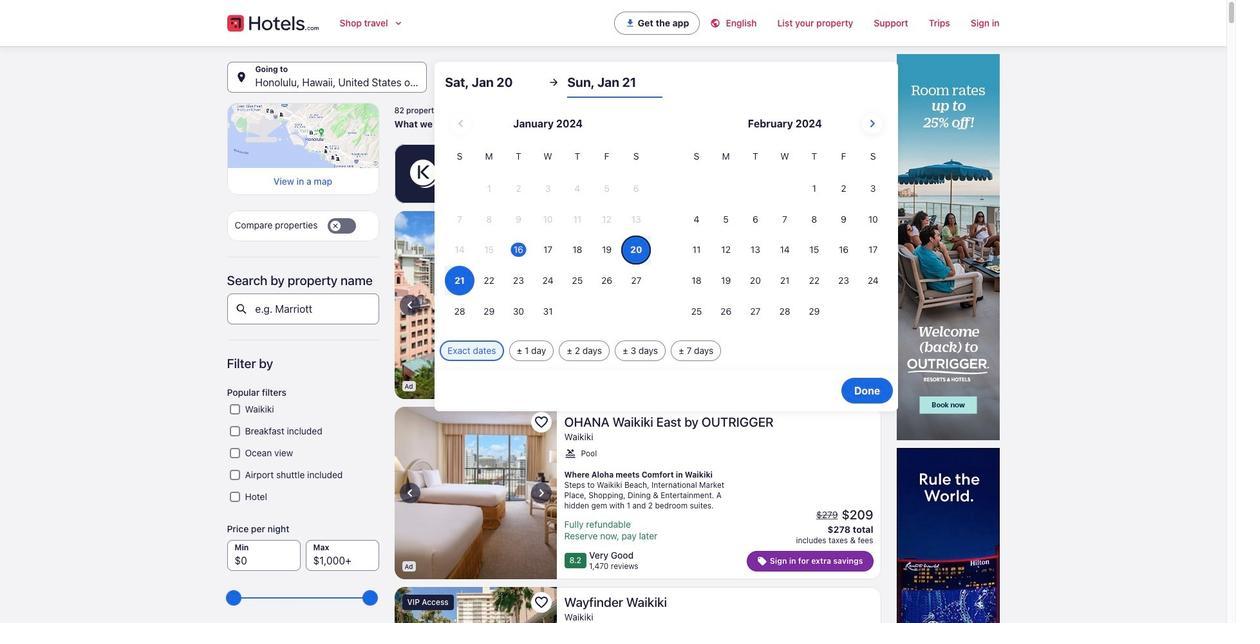 Task type: locate. For each thing, give the bounding box(es) containing it.
small image
[[572, 119, 586, 131], [564, 268, 576, 279]]

download the app button image
[[625, 18, 635, 28]]

exterior image
[[394, 211, 557, 399]]

show previous image for ohana waikiki east by outrigger image
[[402, 486, 418, 501]]

Save OHANA Waikiki East by OUTRIGGER to a trip checkbox
[[531, 412, 552, 433]]

0 vertical spatial small image
[[711, 18, 726, 28]]

1 horizontal spatial small image
[[605, 268, 616, 279]]

directional image
[[548, 77, 560, 88]]

january 2024 element
[[445, 149, 651, 328]]

Save The Royal Hawaiian, a Luxury Collection Resort, Waikiki to a trip checkbox
[[531, 216, 552, 237]]

february 2024 element
[[682, 149, 888, 328]]

application
[[445, 108, 888, 328]]

hotels logo image
[[227, 13, 319, 33]]

small image
[[711, 18, 726, 28], [605, 268, 616, 279], [564, 448, 576, 460]]

1 vertical spatial small image
[[605, 268, 616, 279]]

$1,000 and above, Maximum, Price per night range field
[[235, 584, 371, 613]]

2 vertical spatial small image
[[564, 448, 576, 460]]



Task type: vqa. For each thing, say whether or not it's contained in the screenshot.
the right small image
yes



Task type: describe. For each thing, give the bounding box(es) containing it.
room image
[[394, 407, 557, 580]]

show next image for ohana waikiki east by outrigger image
[[534, 486, 549, 501]]

0 vertical spatial small image
[[572, 119, 586, 131]]

show previous image for the royal hawaiian, a luxury collection resort, waikiki image
[[402, 298, 418, 313]]

$0, Minimum, Price per night range field
[[235, 584, 371, 613]]

$1,000 and above, Maximum, Price per night text field
[[306, 540, 379, 571]]

outdoor pool image
[[394, 587, 557, 623]]

leading image
[[757, 556, 767, 567]]

static map image image
[[227, 103, 379, 168]]

2 horizontal spatial small image
[[711, 18, 726, 28]]

shop travel image
[[393, 18, 403, 28]]

$0, Minimum, Price per night text field
[[227, 540, 300, 571]]

next month image
[[865, 116, 880, 131]]

previous month image
[[453, 116, 469, 131]]

1 vertical spatial small image
[[564, 268, 576, 279]]

show next image for the royal hawaiian, a luxury collection resort, waikiki image
[[534, 298, 549, 313]]

0 horizontal spatial small image
[[564, 448, 576, 460]]

Save Wayfinder Waikiki to a trip checkbox
[[531, 592, 552, 613]]

today element
[[511, 243, 526, 257]]



